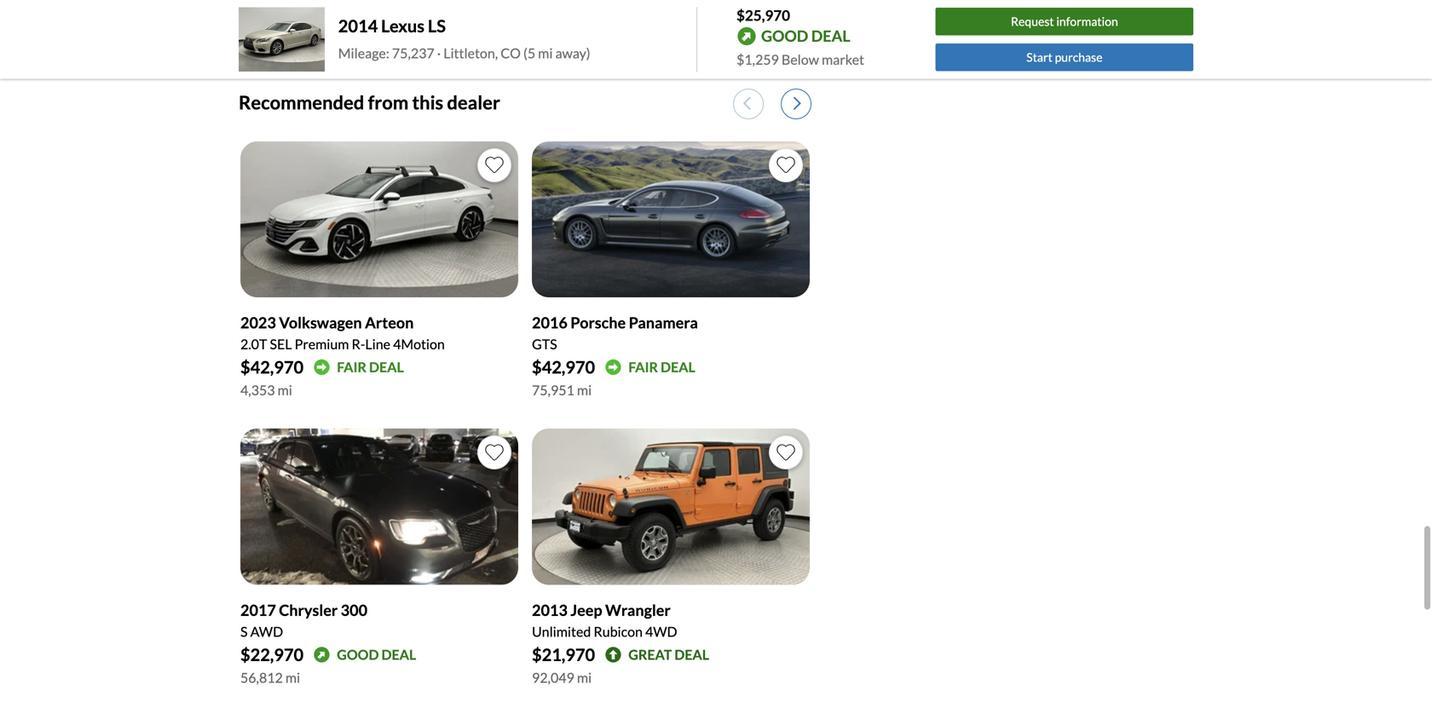 Task type: describe. For each thing, give the bounding box(es) containing it.
·
[[437, 45, 441, 61]]

2013 jeep wrangler unlimited rubicon 4wd
[[532, 601, 677, 640]]

$42,970 for $22,970
[[240, 357, 304, 378]]

mi for 2013 jeep wrangler
[[577, 670, 592, 686]]

market
[[822, 51, 864, 68]]

fair deal for $21,970
[[629, 359, 696, 376]]

information
[[1056, 14, 1118, 29]]

recommended
[[239, 91, 364, 113]]

2023
[[240, 313, 276, 332]]

s
[[240, 624, 248, 640]]

scroll left image
[[743, 96, 751, 111]]

2014 lexus ls image
[[239, 7, 325, 72]]

dealer
[[447, 91, 500, 113]]

mi for 2017 chrysler 300
[[285, 670, 300, 686]]

premium
[[295, 336, 349, 353]]

2017
[[240, 601, 276, 620]]

4wd
[[645, 624, 677, 640]]

56,812
[[240, 670, 283, 686]]

good deal image
[[314, 647, 330, 663]]

good
[[761, 27, 808, 45]]

75,951 mi
[[532, 382, 592, 399]]

fair deal image for $22,970
[[314, 359, 330, 376]]

sel
[[270, 336, 292, 353]]

littleton,
[[444, 45, 498, 61]]

scroll right image
[[794, 96, 801, 111]]

$1,259
[[737, 51, 779, 68]]

deal for arteon
[[369, 359, 404, 376]]

deal for 300
[[382, 647, 416, 663]]

2016 porsche panamera gts
[[532, 313, 698, 353]]

co
[[501, 45, 521, 61]]

gts
[[532, 336, 557, 353]]

$42,970 for $21,970
[[532, 357, 595, 378]]

chrysler
[[279, 601, 338, 620]]

purchase
[[1055, 50, 1103, 64]]

fair for $22,970
[[337, 359, 367, 376]]

2013
[[532, 601, 568, 620]]

2014
[[338, 16, 378, 36]]

2023 volkswagen arteon 2.0t sel premium r-line 4motion
[[240, 313, 445, 353]]

4,353
[[240, 382, 275, 399]]

deal for wrangler
[[675, 647, 709, 663]]

4motion
[[393, 336, 445, 353]]

2016 porsche panamera image
[[532, 141, 810, 298]]

fair deal for $22,970
[[337, 359, 404, 376]]

rubicon
[[594, 624, 643, 640]]

panamera
[[629, 313, 698, 332]]



Task type: vqa. For each thing, say whether or not it's contained in the screenshot.
the right reported.
no



Task type: locate. For each thing, give the bounding box(es) containing it.
1 fair from the left
[[337, 359, 367, 376]]

below
[[782, 51, 819, 68]]

great deal
[[629, 647, 709, 663]]

arteon
[[365, 313, 414, 332]]

mi
[[538, 45, 553, 61], [278, 382, 292, 399], [577, 382, 592, 399], [285, 670, 300, 686], [577, 670, 592, 686]]

fair down 2016 porsche panamera gts at the left of page
[[629, 359, 658, 376]]

mi right 75,951
[[577, 382, 592, 399]]

request
[[1011, 14, 1054, 29]]

great deal image
[[605, 647, 622, 663]]

2017 chrysler 300 s awd
[[240, 601, 367, 640]]

2023 volkswagen arteon image
[[240, 141, 518, 298]]

2.0t
[[240, 336, 267, 353]]

1 horizontal spatial fair deal image
[[605, 359, 622, 376]]

fair deal image down premium on the left of page
[[314, 359, 330, 376]]

2 fair deal image from the left
[[605, 359, 622, 376]]

1 horizontal spatial fair deal
[[629, 359, 696, 376]]

jeep
[[571, 601, 602, 620]]

0 horizontal spatial $42,970
[[240, 357, 304, 378]]

92,049
[[532, 670, 574, 686]]

(5
[[523, 45, 535, 61]]

mi right (5 on the left top
[[538, 45, 553, 61]]

deal down 4wd
[[675, 647, 709, 663]]

lexus
[[381, 16, 425, 36]]

2014 lexus ls mileage: 75,237 · littleton, co (5 mi away)
[[338, 16, 590, 61]]

$21,970
[[532, 645, 595, 665]]

fair deal image
[[314, 359, 330, 376], [605, 359, 622, 376]]

good deal
[[337, 647, 416, 663]]

mi for 2023 volkswagen arteon
[[278, 382, 292, 399]]

deal
[[811, 27, 850, 45]]

2 fair deal from the left
[[629, 359, 696, 376]]

away)
[[555, 45, 590, 61]]

$42,970 up 4,353 mi
[[240, 357, 304, 378]]

fair down 'r-'
[[337, 359, 367, 376]]

fair deal down line
[[337, 359, 404, 376]]

good
[[337, 647, 379, 663]]

92,049 mi
[[532, 670, 592, 686]]

from
[[368, 91, 409, 113]]

1 horizontal spatial $42,970
[[532, 357, 595, 378]]

r-
[[352, 336, 365, 353]]

56,812 mi
[[240, 670, 300, 686]]

2 fair from the left
[[629, 359, 658, 376]]

$42,970 up 75,951 mi on the bottom of the page
[[532, 357, 595, 378]]

2 $42,970 from the left
[[532, 357, 595, 378]]

start purchase
[[1027, 50, 1103, 64]]

$25,970
[[737, 6, 790, 24]]

wrangler
[[605, 601, 671, 620]]

75,237
[[392, 45, 435, 61]]

request information
[[1011, 14, 1118, 29]]

porsche
[[571, 313, 626, 332]]

0 horizontal spatial fair
[[337, 359, 367, 376]]

1 fair deal image from the left
[[314, 359, 330, 376]]

start purchase button
[[936, 43, 1194, 71]]

deal
[[369, 359, 404, 376], [661, 359, 696, 376], [382, 647, 416, 663], [675, 647, 709, 663]]

mi for 2016 porsche panamera
[[577, 382, 592, 399]]

fair for $21,970
[[629, 359, 658, 376]]

start
[[1027, 50, 1053, 64]]

line
[[365, 336, 390, 353]]

request information button
[[936, 8, 1194, 36]]

awd
[[250, 624, 283, 640]]

$1,259 below market
[[737, 51, 864, 68]]

deal down line
[[369, 359, 404, 376]]

great
[[629, 647, 672, 663]]

1 $42,970 from the left
[[240, 357, 304, 378]]

fair
[[337, 359, 367, 376], [629, 359, 658, 376]]

0 horizontal spatial fair deal
[[337, 359, 404, 376]]

2016
[[532, 313, 568, 332]]

deal right good
[[382, 647, 416, 663]]

2013 jeep wrangler image
[[532, 429, 810, 585]]

recommended from this dealer
[[239, 91, 500, 113]]

volkswagen
[[279, 313, 362, 332]]

this
[[412, 91, 443, 113]]

mi down $22,970
[[285, 670, 300, 686]]

1 horizontal spatial fair
[[629, 359, 658, 376]]

ls
[[428, 16, 446, 36]]

deal for panamera
[[661, 359, 696, 376]]

mi down "$21,970"
[[577, 670, 592, 686]]

mileage:
[[338, 45, 389, 61]]

2017 chrysler 300 image
[[240, 429, 518, 585]]

unlimited
[[532, 624, 591, 640]]

1 fair deal from the left
[[337, 359, 404, 376]]

fair deal
[[337, 359, 404, 376], [629, 359, 696, 376]]

300
[[341, 601, 367, 620]]

$22,970
[[240, 645, 304, 665]]

mi inside 2014 lexus ls mileage: 75,237 · littleton, co (5 mi away)
[[538, 45, 553, 61]]

good deal
[[761, 27, 850, 45]]

4,353 mi
[[240, 382, 292, 399]]

deal down 'panamera' at the top of page
[[661, 359, 696, 376]]

fair deal down 'panamera' at the top of page
[[629, 359, 696, 376]]

mi right 4,353
[[278, 382, 292, 399]]

75,951
[[532, 382, 574, 399]]

0 horizontal spatial fair deal image
[[314, 359, 330, 376]]

fair deal image for $21,970
[[605, 359, 622, 376]]

$42,970
[[240, 357, 304, 378], [532, 357, 595, 378]]

fair deal image down 2016 porsche panamera gts at the left of page
[[605, 359, 622, 376]]



